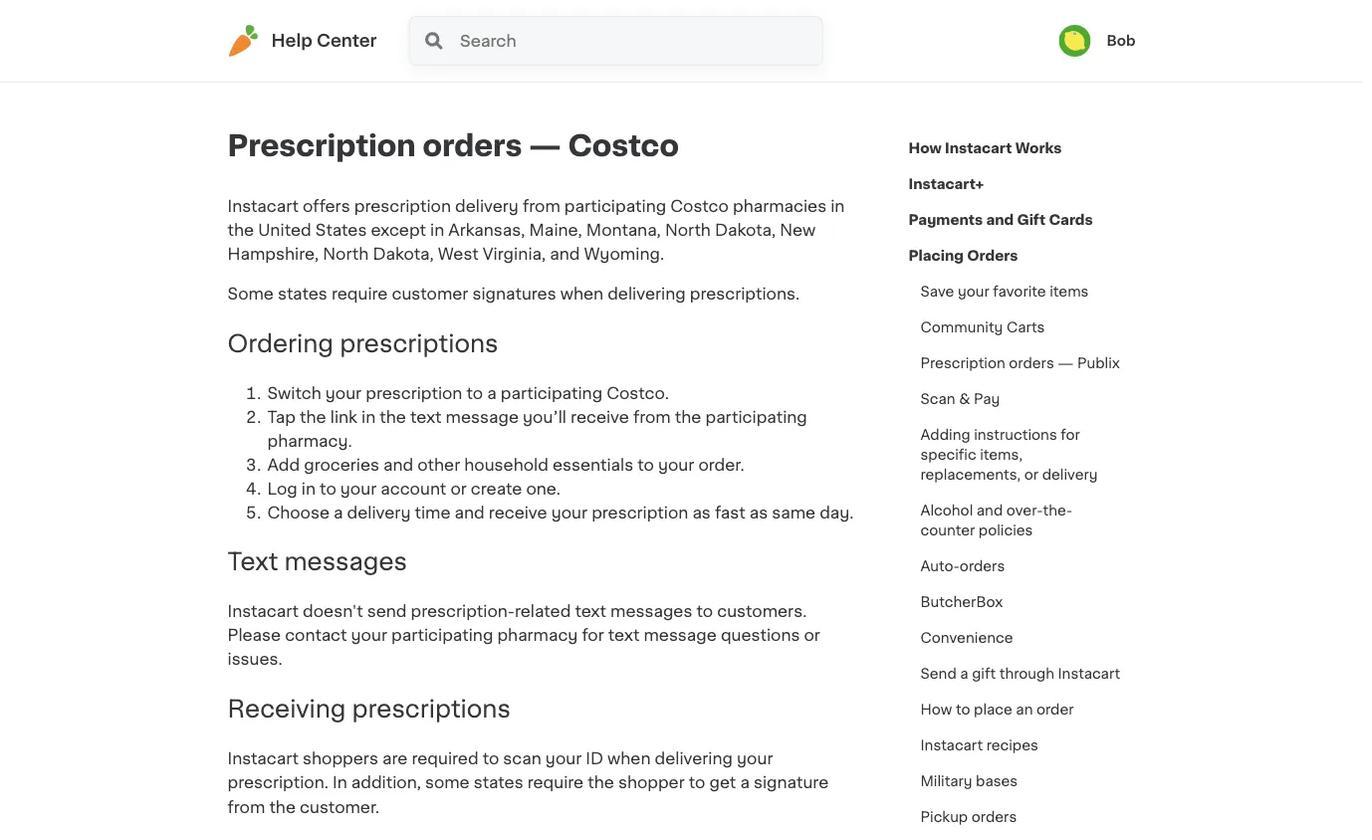 Task type: vqa. For each thing, say whether or not it's contained in the screenshot.
delivery in the instacart offers prescription delivery from participating costco pharmacies in the united states except in arkansas, maine, montana, north dakota, new hampshire, north dakota, west virginia, and wyoming.
yes



Task type: describe. For each thing, give the bounding box(es) containing it.
shopper
[[618, 775, 685, 791]]

text inside switch your prescription to a participating costco. tap the link in the text message you'll receive from the participating pharmacy. add groceries and other household essentials to your order. log in to your account or create one. choose a delivery time and receive your prescription as fast as same day.
[[410, 409, 442, 425]]

ordering prescriptions
[[228, 332, 498, 355]]

add
[[267, 457, 300, 473]]

scan & pay
[[921, 392, 1000, 406]]

link
[[330, 409, 357, 425]]

auto-
[[921, 560, 960, 574]]

instructions
[[974, 428, 1058, 442]]

account
[[381, 481, 447, 497]]

your up link
[[325, 385, 362, 401]]

signature
[[754, 775, 829, 791]]

adding instructions for specific items, replacements, or delivery
[[921, 428, 1098, 482]]

1 vertical spatial text
[[575, 604, 607, 620]]

instacart for instacart recipes
[[921, 739, 983, 753]]

1 as from the left
[[693, 505, 711, 521]]

through
[[1000, 667, 1055, 681]]

community carts
[[921, 321, 1045, 335]]

prescription for prescription orders — publix
[[921, 357, 1006, 371]]

participating inside instacart doesn't send prescription-related text messages to customers. please contact your participating pharmacy for text message questions or issues.
[[391, 628, 493, 644]]

instacart up "order"
[[1058, 667, 1121, 681]]

to inside how to place an order link
[[956, 703, 971, 717]]

states
[[316, 222, 367, 238]]

instacart recipes link
[[909, 728, 1051, 764]]

your down one.
[[551, 505, 588, 521]]

pickup orders
[[921, 811, 1017, 825]]

prescription.
[[228, 775, 329, 791]]

instacart up 'instacart+' link
[[945, 141, 1012, 155]]

payments and gift cards
[[909, 213, 1093, 227]]

0 horizontal spatial dakota,
[[373, 246, 434, 262]]

adding instructions for specific items, replacements, or delivery link
[[909, 417, 1136, 493]]

wyoming.
[[584, 246, 664, 262]]

prescriptions for receiving prescriptions
[[352, 698, 511, 722]]

costco inside instacart offers prescription delivery from participating costco pharmacies in the united states except in arkansas, maine, montana, north dakota, new hampshire, north dakota, west virginia, and wyoming.
[[671, 198, 729, 214]]

orders for prescription orders — costco
[[423, 132, 522, 160]]

instacart image
[[228, 25, 259, 57]]

get
[[710, 775, 736, 791]]

prescription-
[[411, 604, 515, 620]]

participating up order.
[[706, 409, 808, 425]]

orders
[[967, 249, 1018, 263]]

military bases link
[[909, 764, 1030, 800]]

the up pharmacy. at the left of the page
[[300, 409, 326, 425]]

placing
[[909, 249, 964, 263]]

policies
[[979, 524, 1033, 538]]

community carts link
[[909, 310, 1057, 346]]

issues.
[[228, 652, 283, 668]]

scan & pay link
[[909, 381, 1012, 417]]

2 horizontal spatial text
[[608, 628, 640, 644]]

recipes
[[987, 739, 1039, 753]]

prescription for text
[[366, 385, 463, 401]]

in up "choose"
[[302, 481, 316, 497]]

arkansas,
[[448, 222, 525, 238]]

help center link
[[228, 25, 377, 57]]

instacart+
[[909, 177, 984, 191]]

center
[[317, 32, 377, 49]]

community
[[921, 321, 1003, 335]]

1 vertical spatial north
[[323, 246, 369, 262]]

pharmacy.
[[267, 433, 352, 449]]

a up household
[[487, 385, 497, 401]]

alcohol and over-the- counter policies
[[921, 504, 1073, 538]]

2 as from the left
[[750, 505, 768, 521]]

message inside instacart doesn't send prescription-related text messages to customers. please contact your participating pharmacy for text message questions or issues.
[[644, 628, 717, 644]]

a right "choose"
[[334, 505, 343, 521]]

switch your prescription to a participating costco. tap the link in the text message you'll receive from the participating pharmacy. add groceries and other household essentials to your order. log in to your account or create one. choose a delivery time and receive your prescription as fast as same day.
[[267, 385, 854, 521]]

send
[[921, 667, 957, 681]]

how for how to place an order
[[921, 703, 953, 717]]

replacements,
[[921, 468, 1021, 482]]

delivery inside switch your prescription to a participating costco. tap the link in the text message you'll receive from the participating pharmacy. add groceries and other household essentials to your order. log in to your account or create one. choose a delivery time and receive your prescription as fast as same day.
[[347, 505, 411, 521]]

gift
[[1017, 213, 1046, 227]]

some states require customer signatures when delivering prescriptions.
[[228, 286, 800, 302]]

your left id
[[546, 751, 582, 767]]

ordering
[[228, 332, 334, 355]]

how for how instacart works
[[909, 141, 942, 155]]

participating inside instacart offers prescription delivery from participating costco pharmacies in the united states except in arkansas, maine, montana, north dakota, new hampshire, north dakota, west virginia, and wyoming.
[[565, 198, 666, 214]]

placing orders link
[[909, 238, 1018, 274]]

day.
[[820, 505, 854, 521]]

prescription orders — costco
[[228, 132, 679, 160]]

your down groceries
[[340, 481, 377, 497]]

&
[[959, 392, 971, 406]]

time
[[415, 505, 451, 521]]

specific
[[921, 448, 977, 462]]

in
[[333, 775, 347, 791]]

instacart offers prescription delivery from participating costco pharmacies in the united states except in arkansas, maine, montana, north dakota, new hampshire, north dakota, west virginia, and wyoming.
[[228, 198, 845, 262]]

required
[[412, 751, 479, 767]]

military
[[921, 775, 973, 789]]

— for publix
[[1058, 357, 1074, 371]]

delivery inside instacart offers prescription delivery from participating costco pharmacies in the united states except in arkansas, maine, montana, north dakota, new hampshire, north dakota, west virginia, and wyoming.
[[455, 198, 519, 214]]

place
[[974, 703, 1013, 717]]

text messages
[[228, 551, 407, 574]]

to up household
[[467, 385, 483, 401]]

0 horizontal spatial when
[[560, 286, 604, 302]]

1 vertical spatial receive
[[489, 505, 547, 521]]

instacart doesn't send prescription-related text messages to customers. please contact your participating pharmacy for text message questions or issues.
[[228, 604, 821, 668]]

switch
[[267, 385, 321, 401]]

text
[[228, 551, 278, 574]]

adding
[[921, 428, 971, 442]]

to left scan
[[483, 751, 499, 767]]

from inside instacart shoppers are required to scan your id when delivering your prescription. in addition, some states require the shopper to get a signature from the customer.
[[228, 800, 265, 816]]

instacart+ link
[[909, 166, 984, 202]]

butcherbox
[[921, 596, 1003, 610]]

help
[[271, 32, 312, 49]]

send
[[367, 604, 407, 620]]

same
[[772, 505, 816, 521]]

choose
[[267, 505, 330, 521]]

save
[[921, 285, 955, 299]]

or inside the adding instructions for specific items, replacements, or delivery
[[1025, 468, 1039, 482]]

your up 'signature'
[[737, 751, 773, 767]]

and inside payments and gift cards link
[[986, 213, 1014, 227]]

groceries
[[304, 457, 379, 473]]

butcherbox link
[[909, 585, 1015, 621]]

receiving
[[228, 698, 346, 722]]

prescription for prescription orders — costco
[[228, 132, 416, 160]]

save your favorite items link
[[909, 274, 1101, 310]]

publix
[[1078, 357, 1120, 371]]

items,
[[980, 448, 1023, 462]]

— for costco
[[529, 132, 561, 160]]

auto-orders
[[921, 560, 1005, 574]]

scan
[[921, 392, 956, 406]]

essentials
[[553, 457, 634, 473]]

counter
[[921, 524, 975, 538]]

0 vertical spatial delivering
[[608, 286, 686, 302]]

prescription orders — publix link
[[909, 346, 1132, 381]]

an
[[1016, 703, 1033, 717]]

related
[[515, 604, 571, 620]]

log
[[267, 481, 298, 497]]

states inside instacart shoppers are required to scan your id when delivering your prescription. in addition, some states require the shopper to get a signature from the customer.
[[474, 775, 524, 791]]



Task type: locate. For each thing, give the bounding box(es) containing it.
customer
[[392, 286, 468, 302]]

1 horizontal spatial states
[[474, 775, 524, 791]]

messages inside instacart doesn't send prescription-related text messages to customers. please contact your participating pharmacy for text message questions or issues.
[[611, 604, 693, 620]]

instacart for instacart doesn't send prescription-related text messages to customers. please contact your participating pharmacy for text message questions or issues.
[[228, 604, 299, 620]]

0 horizontal spatial text
[[410, 409, 442, 425]]

as right fast
[[750, 505, 768, 521]]

when up shopper
[[608, 751, 651, 767]]

for
[[1061, 428, 1080, 442], [582, 628, 604, 644]]

0 vertical spatial prescription
[[354, 198, 451, 214]]

instacart inside instacart shoppers are required to scan your id when delivering your prescription. in addition, some states require the shopper to get a signature from the customer.
[[228, 751, 299, 767]]

1 horizontal spatial dakota,
[[715, 222, 776, 238]]

bob
[[1107, 34, 1136, 48]]

prescription up except
[[354, 198, 451, 214]]

prescriptions.
[[690, 286, 800, 302]]

costco up montana,
[[568, 132, 679, 160]]

1 horizontal spatial text
[[575, 604, 607, 620]]

gift
[[972, 667, 996, 681]]

and inside alcohol and over-the- counter policies
[[977, 504, 1003, 518]]

the
[[228, 222, 254, 238], [300, 409, 326, 425], [380, 409, 406, 425], [675, 409, 702, 425], [588, 775, 614, 791], [269, 800, 296, 816]]

1 horizontal spatial as
[[750, 505, 768, 521]]

1 horizontal spatial when
[[608, 751, 651, 767]]

text right pharmacy
[[608, 628, 640, 644]]

require down scan
[[528, 775, 584, 791]]

your right save
[[958, 285, 990, 299]]

and inside instacart offers prescription delivery from participating costco pharmacies in the united states except in arkansas, maine, montana, north dakota, new hampshire, north dakota, west virginia, and wyoming.
[[550, 246, 580, 262]]

participating up montana,
[[565, 198, 666, 214]]

2 vertical spatial text
[[608, 628, 640, 644]]

a inside instacart shoppers are required to scan your id when delivering your prescription. in addition, some states require the shopper to get a signature from the customer.
[[740, 775, 750, 791]]

costco.
[[607, 385, 669, 401]]

household
[[464, 457, 549, 473]]

are
[[382, 751, 408, 767]]

cards
[[1049, 213, 1093, 227]]

montana,
[[587, 222, 661, 238]]

dakota, down except
[[373, 246, 434, 262]]

require up ordering prescriptions
[[332, 286, 388, 302]]

2 vertical spatial from
[[228, 800, 265, 816]]

delivering inside instacart shoppers are required to scan your id when delivering your prescription. in addition, some states require the shopper to get a signature from the customer.
[[655, 751, 733, 767]]

your inside instacart doesn't send prescription-related text messages to customers. please contact your participating pharmacy for text message questions or issues.
[[351, 628, 387, 644]]

delivery
[[455, 198, 519, 214], [1042, 468, 1098, 482], [347, 505, 411, 521]]

0 vertical spatial —
[[529, 132, 561, 160]]

when down wyoming.
[[560, 286, 604, 302]]

0 vertical spatial for
[[1061, 428, 1080, 442]]

0 vertical spatial messages
[[284, 551, 407, 574]]

or inside switch your prescription to a participating costco. tap the link in the text message you'll receive from the participating pharmacy. add groceries and other household essentials to your order. log in to your account or create one. choose a delivery time and receive your prescription as fast as same day.
[[451, 481, 467, 497]]

pharmacies
[[733, 198, 827, 214]]

some
[[228, 286, 274, 302]]

0 horizontal spatial prescription
[[228, 132, 416, 160]]

for right pharmacy
[[582, 628, 604, 644]]

shoppers
[[303, 751, 378, 767]]

1 horizontal spatial delivery
[[455, 198, 519, 214]]

the up order.
[[675, 409, 702, 425]]

1 horizontal spatial north
[[665, 222, 711, 238]]

to inside instacart doesn't send prescription-related text messages to customers. please contact your participating pharmacy for text message questions or issues.
[[697, 604, 713, 620]]

questions
[[721, 628, 800, 644]]

2 horizontal spatial or
[[1025, 468, 1039, 482]]

your down send
[[351, 628, 387, 644]]

create
[[471, 481, 522, 497]]

text up other
[[410, 409, 442, 425]]

north
[[665, 222, 711, 238], [323, 246, 369, 262]]

prescriptions for ordering prescriptions
[[340, 332, 498, 355]]

0 vertical spatial delivery
[[455, 198, 519, 214]]

receive down costco.
[[571, 409, 629, 425]]

how to place an order
[[921, 703, 1074, 717]]

prescription up offers
[[228, 132, 416, 160]]

or inside instacart doesn't send prescription-related text messages to customers. please contact your participating pharmacy for text message questions or issues.
[[804, 628, 821, 644]]

instacart up military
[[921, 739, 983, 753]]

and
[[986, 213, 1014, 227], [550, 246, 580, 262], [384, 457, 414, 473], [977, 504, 1003, 518], [455, 505, 485, 521]]

0 vertical spatial when
[[560, 286, 604, 302]]

1 vertical spatial how
[[921, 703, 953, 717]]

customer.
[[300, 800, 380, 816]]

contact
[[285, 628, 347, 644]]

1 vertical spatial prescriptions
[[352, 698, 511, 722]]

1 vertical spatial from
[[633, 409, 671, 425]]

messages
[[284, 551, 407, 574], [611, 604, 693, 620]]

0 vertical spatial how
[[909, 141, 942, 155]]

— up instacart offers prescription delivery from participating costco pharmacies in the united states except in arkansas, maine, montana, north dakota, new hampshire, north dakota, west virginia, and wyoming.
[[529, 132, 561, 160]]

from
[[523, 198, 561, 214], [633, 409, 671, 425], [228, 800, 265, 816]]

0 vertical spatial states
[[278, 286, 328, 302]]

orders for prescription orders — publix
[[1009, 357, 1055, 371]]

instacart recipes
[[921, 739, 1039, 753]]

a right get
[[740, 775, 750, 791]]

0 horizontal spatial messages
[[284, 551, 407, 574]]

participating down prescription-
[[391, 628, 493, 644]]

from down costco.
[[633, 409, 671, 425]]

delivery inside the adding instructions for specific items, replacements, or delivery
[[1042, 468, 1098, 482]]

over-
[[1007, 504, 1043, 518]]

instacart for instacart offers prescription delivery from participating costco pharmacies in the united states except in arkansas, maine, montana, north dakota, new hampshire, north dakota, west virginia, and wyoming.
[[228, 198, 299, 214]]

prescription inside prescription orders — publix link
[[921, 357, 1006, 371]]

0 horizontal spatial require
[[332, 286, 388, 302]]

or right questions
[[804, 628, 821, 644]]

and left gift
[[986, 213, 1014, 227]]

the-
[[1043, 504, 1073, 518]]

for right 'instructions'
[[1061, 428, 1080, 442]]

0 vertical spatial receive
[[571, 409, 629, 425]]

prescriptions down customer
[[340, 332, 498, 355]]

in right link
[[362, 409, 376, 425]]

for inside the adding instructions for specific items, replacements, or delivery
[[1061, 428, 1080, 442]]

in right pharmacies
[[831, 198, 845, 214]]

dakota, down pharmacies
[[715, 222, 776, 238]]

the inside instacart offers prescription delivery from participating costco pharmacies in the united states except in arkansas, maine, montana, north dakota, new hampshire, north dakota, west virginia, and wyoming.
[[228, 222, 254, 238]]

instacart up united
[[228, 198, 299, 214]]

1 horizontal spatial prescription
[[921, 357, 1006, 371]]

new
[[780, 222, 816, 238]]

bases
[[976, 775, 1018, 789]]

1 horizontal spatial message
[[644, 628, 717, 644]]

instacart inside instacart doesn't send prescription-related text messages to customers. please contact your participating pharmacy for text message questions or issues.
[[228, 604, 299, 620]]

user avatar image
[[1059, 25, 1091, 57]]

addition,
[[351, 775, 421, 791]]

1 horizontal spatial from
[[523, 198, 561, 214]]

1 horizontal spatial require
[[528, 775, 584, 791]]

how to place an order link
[[909, 692, 1086, 728]]

and up account
[[384, 457, 414, 473]]

works
[[1016, 141, 1062, 155]]

orders down bases
[[972, 811, 1017, 825]]

1 vertical spatial when
[[608, 751, 651, 767]]

0 vertical spatial costco
[[568, 132, 679, 160]]

prescription
[[228, 132, 416, 160], [921, 357, 1006, 371]]

the up hampshire,
[[228, 222, 254, 238]]

0 vertical spatial prescriptions
[[340, 332, 498, 355]]

states down hampshire,
[[278, 286, 328, 302]]

customers.
[[717, 604, 807, 620]]

1 vertical spatial messages
[[611, 604, 693, 620]]

bob link
[[1059, 25, 1136, 57]]

orders for pickup orders
[[972, 811, 1017, 825]]

0 horizontal spatial receive
[[489, 505, 547, 521]]

a
[[487, 385, 497, 401], [334, 505, 343, 521], [960, 667, 969, 681], [740, 775, 750, 791]]

1 vertical spatial delivering
[[655, 751, 733, 767]]

1 vertical spatial dakota,
[[373, 246, 434, 262]]

to down groceries
[[320, 481, 336, 497]]

text
[[410, 409, 442, 425], [575, 604, 607, 620], [608, 628, 640, 644]]

pickup
[[921, 811, 968, 825]]

how instacart works
[[909, 141, 1062, 155]]

orders up butcherbox link
[[960, 560, 1005, 574]]

instacart inside instacart offers prescription delivery from participating costco pharmacies in the united states except in arkansas, maine, montana, north dakota, new hampshire, north dakota, west virginia, and wyoming.
[[228, 198, 299, 214]]

1 vertical spatial message
[[644, 628, 717, 644]]

1 vertical spatial prescription
[[366, 385, 463, 401]]

1 vertical spatial require
[[528, 775, 584, 791]]

0 horizontal spatial from
[[228, 800, 265, 816]]

1 vertical spatial for
[[582, 628, 604, 644]]

receiving prescriptions
[[228, 698, 511, 722]]

except
[[371, 222, 426, 238]]

1 horizontal spatial for
[[1061, 428, 1080, 442]]

text right related
[[575, 604, 607, 620]]

the down id
[[588, 775, 614, 791]]

to left customers.
[[697, 604, 713, 620]]

0 horizontal spatial —
[[529, 132, 561, 160]]

prescription down essentials
[[592, 505, 689, 521]]

prescription inside instacart offers prescription delivery from participating costco pharmacies in the united states except in arkansas, maine, montana, north dakota, new hampshire, north dakota, west virginia, and wyoming.
[[354, 198, 451, 214]]

participating up the you'll
[[501, 385, 603, 401]]

orders for auto-orders
[[960, 560, 1005, 574]]

north right montana,
[[665, 222, 711, 238]]

0 vertical spatial from
[[523, 198, 561, 214]]

prescription down community
[[921, 357, 1006, 371]]

or down other
[[451, 481, 467, 497]]

states down scan
[[474, 775, 524, 791]]

receive down the create
[[489, 505, 547, 521]]

to left place
[[956, 703, 971, 717]]

instacart
[[945, 141, 1012, 155], [228, 198, 299, 214], [228, 604, 299, 620], [1058, 667, 1121, 681], [921, 739, 983, 753], [228, 751, 299, 767]]

0 horizontal spatial delivery
[[347, 505, 411, 521]]

orders down carts at the right top of the page
[[1009, 357, 1055, 371]]

0 horizontal spatial message
[[446, 409, 519, 425]]

delivering up get
[[655, 751, 733, 767]]

2 horizontal spatial delivery
[[1042, 468, 1098, 482]]

1 vertical spatial states
[[474, 775, 524, 791]]

some
[[425, 775, 470, 791]]

the right link
[[380, 409, 406, 425]]

one.
[[526, 481, 561, 497]]

delivering
[[608, 286, 686, 302], [655, 751, 733, 767]]

1 vertical spatial costco
[[671, 198, 729, 214]]

fast
[[715, 505, 746, 521]]

from down prescription.
[[228, 800, 265, 816]]

delivery up the the- at bottom
[[1042, 468, 1098, 482]]

instacart inside "link"
[[921, 739, 983, 753]]

2 horizontal spatial from
[[633, 409, 671, 425]]

your left order.
[[658, 457, 695, 473]]

0 vertical spatial north
[[665, 222, 711, 238]]

1 vertical spatial delivery
[[1042, 468, 1098, 482]]

scan
[[503, 751, 542, 767]]

and down maine,
[[550, 246, 580, 262]]

pay
[[974, 392, 1000, 406]]

message inside switch your prescription to a participating costco. tap the link in the text message you'll receive from the participating pharmacy. add groceries and other household essentials to your order. log in to your account or create one. choose a delivery time and receive your prescription as fast as same day.
[[446, 409, 519, 425]]

2 vertical spatial prescription
[[592, 505, 689, 521]]

alcohol
[[921, 504, 973, 518]]

1 horizontal spatial or
[[804, 628, 821, 644]]

delivering down wyoming.
[[608, 286, 686, 302]]

1 horizontal spatial receive
[[571, 409, 629, 425]]

1 horizontal spatial —
[[1058, 357, 1074, 371]]

how up 'instacart+' link
[[909, 141, 942, 155]]

message left questions
[[644, 628, 717, 644]]

when inside instacart shoppers are required to scan your id when delivering your prescription. in addition, some states require the shopper to get a signature from the customer.
[[608, 751, 651, 767]]

instacart up prescription.
[[228, 751, 299, 767]]

a inside the send a gift through instacart link
[[960, 667, 969, 681]]

0 horizontal spatial north
[[323, 246, 369, 262]]

from inside instacart offers prescription delivery from participating costco pharmacies in the united states except in arkansas, maine, montana, north dakota, new hampshire, north dakota, west virginia, and wyoming.
[[523, 198, 561, 214]]

signatures
[[473, 286, 556, 302]]

or up over- on the bottom of page
[[1025, 468, 1039, 482]]

maine,
[[529, 222, 582, 238]]

— inside prescription orders — publix link
[[1058, 357, 1074, 371]]

0 vertical spatial require
[[332, 286, 388, 302]]

0 horizontal spatial as
[[693, 505, 711, 521]]

orders up arkansas,
[[423, 132, 522, 160]]

require inside instacart shoppers are required to scan your id when delivering your prescription. in addition, some states require the shopper to get a signature from the customer.
[[528, 775, 584, 791]]

pharmacy
[[497, 628, 578, 644]]

and down the create
[[455, 505, 485, 521]]

the down prescription.
[[269, 800, 296, 816]]

costco left pharmacies
[[671, 198, 729, 214]]

from up maine,
[[523, 198, 561, 214]]

delivery up arkansas,
[[455, 198, 519, 214]]

for inside instacart doesn't send prescription-related text messages to customers. please contact your participating pharmacy for text message questions or issues.
[[582, 628, 604, 644]]

1 horizontal spatial messages
[[611, 604, 693, 620]]

how down send at bottom right
[[921, 703, 953, 717]]

Search search field
[[458, 17, 822, 65]]

orders
[[423, 132, 522, 160], [1009, 357, 1055, 371], [960, 560, 1005, 574], [972, 811, 1017, 825]]

instacart up the 'please'
[[228, 604, 299, 620]]

or
[[1025, 468, 1039, 482], [451, 481, 467, 497], [804, 628, 821, 644]]

message up household
[[446, 409, 519, 425]]

in up west
[[430, 222, 444, 238]]

0 horizontal spatial states
[[278, 286, 328, 302]]

0 horizontal spatial or
[[451, 481, 467, 497]]

0 vertical spatial text
[[410, 409, 442, 425]]

1 vertical spatial prescription
[[921, 357, 1006, 371]]

convenience
[[921, 631, 1014, 645]]

auto-orders link
[[909, 549, 1017, 585]]

from inside switch your prescription to a participating costco. tap the link in the text message you'll receive from the participating pharmacy. add groceries and other household essentials to your order. log in to your account or create one. choose a delivery time and receive your prescription as fast as same day.
[[633, 409, 671, 425]]

when
[[560, 286, 604, 302], [608, 751, 651, 767]]

to right essentials
[[638, 457, 654, 473]]

as left fast
[[693, 505, 711, 521]]

help center
[[271, 32, 377, 49]]

instacart for instacart shoppers are required to scan your id when delivering your prescription. in addition, some states require the shopper to get a signature from the customer.
[[228, 751, 299, 767]]

a left gift
[[960, 667, 969, 681]]

prescription for except
[[354, 198, 451, 214]]

1 vertical spatial —
[[1058, 357, 1074, 371]]

united
[[258, 222, 311, 238]]

prescriptions up 'required'
[[352, 698, 511, 722]]

and up the 'policies'
[[977, 504, 1003, 518]]

2 vertical spatial delivery
[[347, 505, 411, 521]]

virginia,
[[483, 246, 546, 262]]

prescriptions
[[340, 332, 498, 355], [352, 698, 511, 722]]

payments and gift cards link
[[909, 202, 1093, 238]]

pickup orders link
[[909, 800, 1029, 829]]

to left get
[[689, 775, 706, 791]]

0 vertical spatial dakota,
[[715, 222, 776, 238]]

0 horizontal spatial for
[[582, 628, 604, 644]]

prescription down ordering prescriptions
[[366, 385, 463, 401]]

— left publix
[[1058, 357, 1074, 371]]

delivery down account
[[347, 505, 411, 521]]

how instacart works link
[[909, 130, 1062, 166]]

north down the states
[[323, 246, 369, 262]]

0 vertical spatial message
[[446, 409, 519, 425]]

0 vertical spatial prescription
[[228, 132, 416, 160]]



